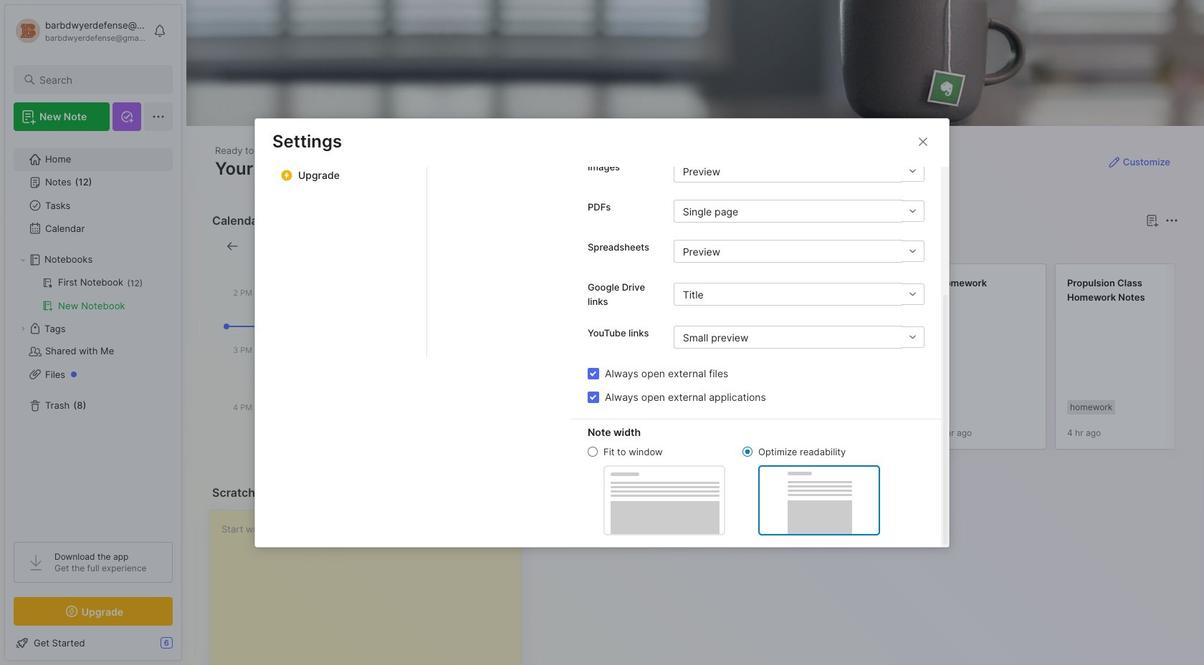 Task type: vqa. For each thing, say whether or not it's contained in the screenshot.
Search text box
yes



Task type: locate. For each thing, give the bounding box(es) containing it.
None checkbox
[[588, 368, 599, 380]]

None radio
[[743, 447, 753, 457]]

None checkbox
[[588, 392, 599, 403]]

None search field
[[39, 71, 160, 88]]

1 horizontal spatial tab
[[590, 238, 648, 255]]

expand tags image
[[19, 325, 27, 333]]

group
[[14, 272, 172, 318]]

main element
[[0, 0, 186, 666]]

Search text field
[[39, 73, 160, 87]]

2 tab from the left
[[590, 238, 648, 255]]

tree
[[5, 140, 181, 530]]

option group
[[588, 446, 880, 536]]

tab
[[542, 238, 584, 255], [590, 238, 648, 255]]

tab list
[[427, 0, 571, 358], [542, 238, 1176, 255]]

0 horizontal spatial tab
[[542, 238, 584, 255]]

None radio
[[588, 447, 598, 457]]

tree inside main element
[[5, 140, 181, 530]]

row group
[[539, 264, 1204, 459]]



Task type: describe. For each thing, give the bounding box(es) containing it.
Choose default view option for Google Drive links field
[[674, 283, 925, 306]]

Start writing… text field
[[221, 511, 521, 666]]

close image
[[915, 133, 932, 150]]

Choose default view option for YouTube links field
[[674, 326, 925, 349]]

Choose default view option for Spreadsheets field
[[674, 240, 925, 263]]

1 tab from the left
[[542, 238, 584, 255]]

group inside main element
[[14, 272, 172, 318]]

none search field inside main element
[[39, 71, 160, 88]]

Choose default view option for Images field
[[674, 160, 925, 183]]

Choose default view option for PDFs field
[[674, 200, 925, 223]]

expand notebooks image
[[19, 256, 27, 264]]



